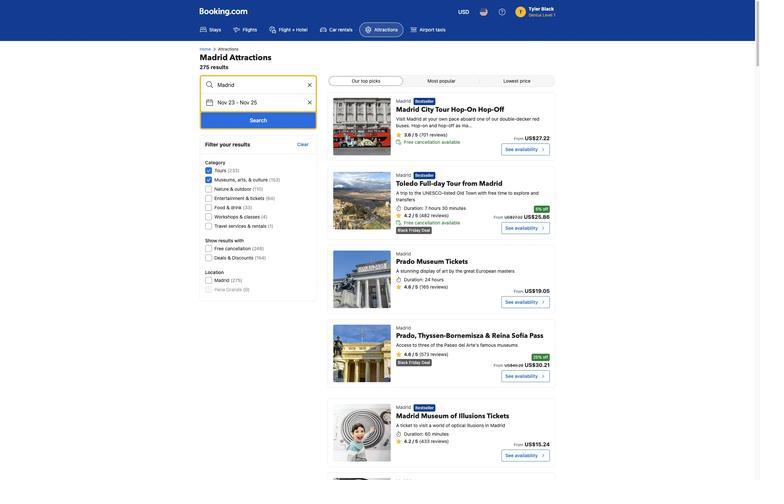 Task type: locate. For each thing, give the bounding box(es) containing it.
your
[[429, 116, 438, 122], [220, 142, 232, 148]]

thyssen-
[[419, 332, 447, 341]]

car rentals
[[330, 27, 353, 32]]

duration: 60 minutes
[[405, 432, 449, 437]]

tour
[[436, 105, 450, 114], [447, 180, 461, 188]]

2 availability from the top
[[515, 226, 539, 231]]

7
[[425, 206, 428, 211]]

& right deals
[[228, 255, 231, 261]]

1 vertical spatial museum
[[422, 412, 449, 421]]

1 vertical spatial minutes
[[432, 432, 449, 437]]

black up level
[[542, 6, 555, 12]]

airport
[[420, 27, 435, 32]]

1 horizontal spatial your
[[429, 116, 438, 122]]

car
[[330, 27, 337, 32]]

1 vertical spatial friday
[[410, 361, 421, 366]]

toledo full-day tour from madrid a trip to the unesco-listed old town with free time to explore and transfers
[[397, 180, 539, 203]]

5 for full-
[[416, 213, 419, 219]]

off for reina
[[544, 355, 549, 360]]

nov left '23'
[[218, 100, 227, 106]]

1 vertical spatial rentals
[[252, 223, 267, 229]]

bestseller for city
[[416, 99, 434, 104]]

hours right 24
[[432, 277, 444, 283]]

with inside toledo full-day tour from madrid a trip to the unesco-listed old town with free time to explore and transfers
[[478, 190, 487, 196]]

4.2 down transfers
[[405, 213, 412, 219]]

1 vertical spatial black
[[398, 228, 408, 233]]

0 vertical spatial available
[[442, 139, 461, 145]]

/ left (433
[[413, 439, 414, 444]]

attractions
[[375, 27, 398, 32], [218, 47, 239, 52], [230, 52, 272, 63]]

and right "on"
[[430, 123, 438, 129]]

0 vertical spatial a
[[397, 190, 400, 196]]

5 left (433
[[416, 439, 419, 444]]

of right three
[[431, 343, 435, 348]]

1 vertical spatial attractions
[[218, 47, 239, 52]]

museum
[[417, 258, 445, 267], [422, 412, 449, 421]]

see for madrid city tour hop-on hop-off
[[506, 147, 514, 152]]

off inside madrid city tour hop-on hop-off visit madrid at your own pace aboard one of our double-decker red buses. hop-on and hop-off as ma...
[[449, 123, 455, 129]]

most
[[428, 78, 439, 84]]

1 a from the top
[[397, 190, 400, 196]]

0 vertical spatial attractions
[[375, 27, 398, 32]]

art
[[442, 269, 448, 274]]

off right the 5%
[[544, 207, 549, 212]]

1 see availability from the top
[[506, 147, 539, 152]]

5 see availability from the top
[[506, 453, 539, 459]]

5 5 from the top
[[416, 439, 419, 444]]

2 vertical spatial black
[[398, 361, 408, 366]]

museum up world
[[422, 412, 449, 421]]

1 vertical spatial duration:
[[405, 277, 424, 283]]

0 vertical spatial duration:
[[405, 206, 424, 211]]

from down decker on the top right of page
[[515, 136, 524, 141]]

0 vertical spatial deal
[[422, 228, 430, 233]]

4.6
[[405, 284, 412, 290], [405, 352, 412, 358]]

hop-
[[452, 105, 467, 114], [479, 105, 494, 114], [412, 123, 423, 129]]

& up famous
[[486, 332, 491, 341]]

1 vertical spatial the
[[456, 269, 463, 274]]

from inside from us$15.24
[[514, 443, 524, 448]]

1 friday from the top
[[410, 228, 421, 233]]

-
[[236, 100, 239, 106]]

free cancellation available
[[405, 139, 461, 145], [405, 220, 461, 226]]

1 horizontal spatial rentals
[[338, 27, 353, 32]]

from down time on the top
[[494, 215, 504, 220]]

nov
[[218, 100, 227, 106], [240, 100, 250, 106]]

2 nov from the left
[[240, 100, 250, 106]]

1 vertical spatial us$27.22
[[505, 215, 523, 220]]

0 vertical spatial hours
[[429, 206, 441, 211]]

and
[[430, 123, 438, 129], [531, 190, 539, 196]]

availability down from us$15.24
[[515, 453, 539, 459]]

black friday deal down the (482
[[398, 228, 430, 233]]

1 horizontal spatial and
[[531, 190, 539, 196]]

friday down the (573
[[410, 361, 421, 366]]

stays
[[210, 27, 221, 32]]

location
[[206, 270, 224, 275]]

Where are you going? search field
[[201, 76, 316, 94]]

deal down 4.2 / 5 (482 reviews)
[[422, 228, 430, 233]]

1 see from the top
[[506, 147, 514, 152]]

0 horizontal spatial us$27.22
[[505, 215, 523, 220]]

tyler black genius level 1
[[529, 6, 556, 18]]

2 vertical spatial bestseller
[[416, 406, 434, 411]]

rentals right car
[[338, 27, 353, 32]]

2 4.2 from the top
[[405, 439, 412, 444]]

red
[[533, 116, 540, 122]]

availability down us$25.86
[[515, 226, 539, 231]]

pace
[[449, 116, 460, 122]]

madrid city tour hop-on hop-off visit madrid at your own pace aboard one of our double-decker red buses. hop-on and hop-off as ma...
[[397, 105, 540, 129]]

availability for prado museum tickets
[[515, 300, 539, 305]]

of left our at the right
[[486, 116, 491, 122]]

bestseller for museum
[[416, 406, 434, 411]]

2 vertical spatial off
[[544, 355, 549, 360]]

see availability down from us$19.05
[[506, 300, 539, 305]]

(275)
[[231, 278, 243, 283]]

2 vertical spatial a
[[397, 423, 400, 429]]

bestseller up full-
[[416, 173, 434, 178]]

0 vertical spatial cancellation
[[415, 139, 441, 145]]

see availability for toledo full-day tour from madrid
[[506, 226, 539, 231]]

of up optical
[[451, 412, 458, 421]]

us$27.22 inside 5% off from us$27.22 us$25.86
[[505, 215, 523, 220]]

hop- up pace
[[452, 105, 467, 114]]

1 vertical spatial available
[[442, 220, 461, 226]]

hop- up (701
[[412, 123, 423, 129]]

results
[[211, 64, 229, 70], [233, 142, 251, 148], [219, 238, 234, 244]]

the right by
[[456, 269, 463, 274]]

lowest price
[[504, 78, 531, 84]]

3 duration: from the top
[[405, 432, 424, 437]]

sofía
[[512, 332, 528, 341]]

cancellation down 4.2 / 5 (482 reviews)
[[415, 220, 441, 226]]

duration: down stunning
[[405, 277, 424, 283]]

1 4.6 from the top
[[405, 284, 412, 290]]

3 a from the top
[[397, 423, 400, 429]]

/ right 3.6
[[413, 132, 414, 138]]

results right show
[[219, 238, 234, 244]]

from left us$19.05
[[514, 289, 524, 294]]

1 bestseller from the top
[[416, 99, 434, 104]]

2 see from the top
[[506, 226, 514, 231]]

booking.com image
[[200, 8, 248, 16]]

minutes right 30
[[450, 206, 466, 211]]

availability
[[515, 147, 539, 152], [515, 226, 539, 231], [515, 300, 539, 305], [515, 374, 539, 379], [515, 453, 539, 459]]

1 vertical spatial your
[[220, 142, 232, 148]]

from left us$40.28
[[494, 364, 504, 369]]

1 vertical spatial bestseller
[[416, 173, 434, 178]]

0 vertical spatial off
[[449, 123, 455, 129]]

black inside tyler black genius level 1
[[542, 6, 555, 12]]

1 vertical spatial results
[[233, 142, 251, 148]]

the down full-
[[415, 190, 422, 196]]

tickets up by
[[446, 258, 469, 267]]

5 left the (573
[[416, 352, 419, 358]]

most popular
[[428, 78, 456, 84]]

with
[[478, 190, 487, 196], [235, 238, 244, 244]]

3 bestseller from the top
[[416, 406, 434, 411]]

2 available from the top
[[442, 220, 461, 226]]

& inside madrid prado, thyssen-bornemisza & reina sofía pass access to three of the paseo del arte's famous museums
[[486, 332, 491, 341]]

2 / from the top
[[413, 213, 414, 219]]

with left the 'free'
[[478, 190, 487, 196]]

with up the free cancellation (248)
[[235, 238, 244, 244]]

the inside madrid prado, thyssen-bornemisza & reina sofía pass access to three of the paseo del arte's famous museums
[[437, 343, 444, 348]]

5 for prado
[[416, 284, 419, 290]]

cancellation
[[415, 139, 441, 145], [415, 220, 441, 226], [226, 246, 251, 252]]

2 vertical spatial the
[[437, 343, 444, 348]]

4.2
[[405, 213, 412, 219], [405, 439, 412, 444]]

deals
[[215, 255, 227, 261]]

2 bestseller from the top
[[416, 173, 434, 178]]

0 horizontal spatial tickets
[[446, 258, 469, 267]]

5 see from the top
[[506, 453, 514, 459]]

tickets up in on the bottom right
[[487, 412, 510, 421]]

1 duration: from the top
[[405, 206, 424, 211]]

3 5 from the top
[[416, 284, 419, 290]]

3 see availability from the top
[[506, 300, 539, 305]]

decker
[[517, 116, 532, 122]]

0 vertical spatial black friday deal
[[398, 228, 430, 233]]

2 5 from the top
[[416, 213, 419, 219]]

tour inside toledo full-day tour from madrid a trip to the unesco-listed old town with free time to explore and transfers
[[447, 180, 461, 188]]

0 vertical spatial and
[[430, 123, 438, 129]]

at
[[423, 116, 427, 122]]

1 vertical spatial hours
[[432, 277, 444, 283]]

attractions link
[[360, 23, 404, 37]]

airport taxis link
[[405, 23, 452, 37]]

0 horizontal spatial nov
[[218, 100, 227, 106]]

availability down 25% off from us$40.28 us$30.21
[[515, 374, 539, 379]]

and inside madrid city tour hop-on hop-off visit madrid at your own pace aboard one of our double-decker red buses. hop-on and hop-off as ma...
[[430, 123, 438, 129]]

see availability down 5% off from us$27.22 us$25.86
[[506, 226, 539, 231]]

museum up display
[[417, 258, 445, 267]]

5 left (165
[[416, 284, 419, 290]]

tickets inside madrid prado museum tickets a stunning display of art by the great european masters
[[446, 258, 469, 267]]

1 vertical spatial free cancellation available
[[405, 220, 461, 226]]

5 for museum
[[416, 439, 419, 444]]

madrid
[[200, 52, 228, 63], [397, 98, 411, 104], [397, 105, 420, 114], [407, 116, 422, 122], [397, 172, 411, 178], [480, 180, 503, 188], [397, 251, 411, 257], [215, 278, 230, 283], [397, 325, 411, 331], [397, 405, 411, 411], [397, 412, 420, 421], [491, 423, 506, 429]]

and right explore
[[531, 190, 539, 196]]

0 vertical spatial 4.2
[[405, 213, 412, 219]]

5 availability from the top
[[515, 453, 539, 459]]

available
[[442, 139, 461, 145], [442, 220, 461, 226]]

see availability for madrid city tour hop-on hop-off
[[506, 147, 539, 152]]

hours right '7'
[[429, 206, 441, 211]]

1 horizontal spatial us$27.22
[[526, 135, 550, 141]]

see availability for prado museum tickets
[[506, 300, 539, 305]]

1 horizontal spatial tickets
[[487, 412, 510, 421]]

see for prado museum tickets
[[506, 300, 514, 305]]

of left art
[[437, 269, 441, 274]]

from inside from us$27.22
[[515, 136, 524, 141]]

25
[[251, 100, 257, 106]]

see availability down from us$27.22 on the right top of page
[[506, 147, 539, 152]]

prado, thyssen-bornemisza & reina sofía pass image
[[334, 325, 391, 383]]

bornemisza
[[447, 332, 484, 341]]

5 left the (482
[[416, 213, 419, 219]]

results up '(233)'
[[233, 142, 251, 148]]

classes
[[244, 214, 260, 220]]

0 vertical spatial with
[[478, 190, 487, 196]]

madrid attractions 275 results
[[200, 52, 272, 70]]

0 vertical spatial rentals
[[338, 27, 353, 32]]

minutes down world
[[432, 432, 449, 437]]

1 5 from the top
[[415, 132, 418, 138]]

cancellation up deals & discounts (164)
[[226, 246, 251, 252]]

reviews) for of
[[431, 439, 449, 444]]

see for toledo full-day tour from madrid
[[506, 226, 514, 231]]

+
[[292, 27, 295, 32]]

4 see from the top
[[506, 374, 514, 379]]

1 vertical spatial tour
[[447, 180, 461, 188]]

from inside from us$19.05
[[514, 289, 524, 294]]

4.2 down ticket on the bottom right
[[405, 439, 412, 444]]

1 vertical spatial a
[[397, 269, 400, 274]]

& down classes
[[248, 223, 251, 229]]

results right 275
[[211, 64, 229, 70]]

black down 4.2 / 5 (482 reviews)
[[398, 228, 408, 233]]

off right the 25%
[[544, 355, 549, 360]]

of inside madrid prado museum tickets a stunning display of art by the great european masters
[[437, 269, 441, 274]]

food & drink (33)
[[215, 205, 253, 211]]

madrid inside toledo full-day tour from madrid a trip to the unesco-listed old town with free time to explore and transfers
[[480, 180, 503, 188]]

60
[[425, 432, 431, 437]]

3 / from the top
[[413, 284, 414, 290]]

0 vertical spatial free cancellation available
[[405, 139, 461, 145]]

4.2 for toledo
[[405, 213, 412, 219]]

off
[[449, 123, 455, 129], [544, 207, 549, 212], [544, 355, 549, 360]]

1 vertical spatial black friday deal
[[398, 361, 430, 366]]

0 vertical spatial minutes
[[450, 206, 466, 211]]

0 vertical spatial us$27.22
[[526, 135, 550, 141]]

full-
[[420, 180, 434, 188]]

bestseller up city
[[416, 99, 434, 104]]

2 see availability from the top
[[506, 226, 539, 231]]

0 vertical spatial bestseller
[[416, 99, 434, 104]]

a left ticket on the bottom right
[[397, 423, 400, 429]]

black
[[542, 6, 555, 12], [398, 228, 408, 233], [398, 361, 408, 366]]

time
[[498, 190, 508, 196]]

1 nov from the left
[[218, 100, 227, 106]]

clear
[[298, 142, 309, 147]]

to right time on the top
[[509, 190, 513, 196]]

/ for full-
[[413, 213, 414, 219]]

4 see availability from the top
[[506, 374, 539, 379]]

your right filter
[[220, 142, 232, 148]]

off
[[494, 105, 505, 114]]

from left us$15.24
[[514, 443, 524, 448]]

0 horizontal spatial and
[[430, 123, 438, 129]]

black friday deal
[[398, 228, 430, 233], [398, 361, 430, 366]]

3 availability from the top
[[515, 300, 539, 305]]

2 friday from the top
[[410, 361, 421, 366]]

free down 3.6
[[405, 139, 414, 145]]

0 vertical spatial free
[[405, 139, 414, 145]]

5 / from the top
[[413, 439, 414, 444]]

deal down the 4.6 / 5 (573 reviews) on the bottom right of page
[[422, 361, 430, 366]]

0 vertical spatial the
[[415, 190, 422, 196]]

1 vertical spatial 4.2
[[405, 439, 412, 444]]

duration: down ticket on the bottom right
[[405, 432, 424, 437]]

madrid museum of illusions tickets image
[[334, 405, 391, 462]]

1 vertical spatial tickets
[[487, 412, 510, 421]]

2 4.6 from the top
[[405, 352, 412, 358]]

hours
[[429, 206, 441, 211], [432, 277, 444, 283]]

your right at
[[429, 116, 438, 122]]

us$27.22 down red
[[526, 135, 550, 141]]

/ left the (482
[[413, 213, 414, 219]]

available down 30
[[442, 220, 461, 226]]

travel services & rentals (1)
[[215, 223, 274, 229]]

0 vertical spatial results
[[211, 64, 229, 70]]

2 vertical spatial cancellation
[[226, 246, 251, 252]]

1 horizontal spatial nov
[[240, 100, 250, 106]]

2 a from the top
[[397, 269, 400, 274]]

4.6 down access
[[405, 352, 412, 358]]

and inside toledo full-day tour from madrid a trip to the unesco-listed old town with free time to explore and transfers
[[531, 190, 539, 196]]

black down access
[[398, 361, 408, 366]]

1 vertical spatial with
[[235, 238, 244, 244]]

availability for toledo full-day tour from madrid
[[515, 226, 539, 231]]

2 vertical spatial duration:
[[405, 432, 424, 437]]

0 vertical spatial black
[[542, 6, 555, 12]]

duration: for prado
[[405, 277, 424, 283]]

duration: 7 hours 30 minutes
[[405, 206, 466, 211]]

of inside madrid city tour hop-on hop-off visit madrid at your own pace aboard one of our double-decker red buses. hop-on and hop-off as ma...
[[486, 116, 491, 122]]

nov right -
[[240, 100, 250, 106]]

4 availability from the top
[[515, 374, 539, 379]]

2 horizontal spatial the
[[456, 269, 463, 274]]

0 vertical spatial friday
[[410, 228, 421, 233]]

off inside 25% off from us$40.28 us$30.21
[[544, 355, 549, 360]]

rentals
[[338, 27, 353, 32], [252, 223, 267, 229]]

275
[[200, 64, 210, 70]]

the left paseo
[[437, 343, 444, 348]]

black friday deal down the (573
[[398, 361, 430, 366]]

5
[[415, 132, 418, 138], [416, 213, 419, 219], [416, 284, 419, 290], [416, 352, 419, 358], [416, 439, 419, 444]]

2 vertical spatial attractions
[[230, 52, 272, 63]]

/ for museum
[[413, 439, 414, 444]]

0 vertical spatial tickets
[[446, 258, 469, 267]]

paseo
[[445, 343, 458, 348]]

a left trip
[[397, 190, 400, 196]]

nature & outdoor (110)
[[215, 186, 264, 192]]

&
[[249, 177, 252, 183], [231, 186, 234, 192], [246, 196, 249, 201], [227, 205, 230, 211], [240, 214, 243, 220], [248, 223, 251, 229], [228, 255, 231, 261], [486, 332, 491, 341]]

your inside madrid city tour hop-on hop-off visit madrid at your own pace aboard one of our double-decker red buses. hop-on and hop-off as ma...
[[429, 116, 438, 122]]

1 horizontal spatial with
[[478, 190, 487, 196]]

tickets inside the madrid museum of illusions tickets a ticket to visit a world of optical illusions in madrid
[[487, 412, 510, 421]]

4.6 down stunning
[[405, 284, 412, 290]]

hop- up one
[[479, 105, 494, 114]]

1 availability from the top
[[515, 147, 539, 152]]

to left three
[[413, 343, 417, 348]]

free up deals
[[215, 246, 224, 252]]

reviews) down duration: 7 hours 30 minutes
[[431, 213, 449, 219]]

2 duration: from the top
[[405, 277, 424, 283]]

t
[[520, 9, 523, 15]]

museum inside madrid prado museum tickets a stunning display of art by the great european masters
[[417, 258, 445, 267]]

1 vertical spatial deal
[[422, 361, 430, 366]]

1 vertical spatial off
[[544, 207, 549, 212]]

attractions inside the madrid attractions 275 results
[[230, 52, 272, 63]]

to left visit
[[414, 423, 418, 429]]

unesco-
[[423, 190, 444, 196]]

category
[[206, 160, 226, 166]]

off inside 5% off from us$27.22 us$25.86
[[544, 207, 549, 212]]

1 vertical spatial 4.6
[[405, 352, 412, 358]]

3 see from the top
[[506, 300, 514, 305]]

free cancellation available down 3.6 / 5 (701 reviews)
[[405, 139, 461, 145]]

0 horizontal spatial with
[[235, 238, 244, 244]]

us$27.22 left us$25.86
[[505, 215, 523, 220]]

& up (33)
[[246, 196, 249, 201]]

2 horizontal spatial hop-
[[479, 105, 494, 114]]

availability down from us$27.22 on the right top of page
[[515, 147, 539, 152]]

us$40.28
[[505, 364, 524, 369]]

0 vertical spatial 4.6
[[405, 284, 412, 290]]

from
[[463, 180, 478, 188]]

see availability down us$40.28
[[506, 374, 539, 379]]

0 vertical spatial your
[[429, 116, 438, 122]]

rentals down (4)
[[252, 223, 267, 229]]

ma...
[[462, 123, 473, 129]]

0 horizontal spatial the
[[415, 190, 422, 196]]

see availability for prado, thyssen-bornemisza & reina sofía pass
[[506, 374, 539, 379]]

friday down the (482
[[410, 228, 421, 233]]

/ left the (573
[[413, 352, 414, 358]]

(110)
[[253, 186, 264, 192]]

1 vertical spatial free
[[405, 220, 414, 226]]

reviews) down the duration: 60 minutes
[[431, 439, 449, 444]]

1 horizontal spatial the
[[437, 343, 444, 348]]

tour up listed
[[447, 180, 461, 188]]

free cancellation available down 4.2 / 5 (482 reviews)
[[405, 220, 461, 226]]

0 vertical spatial museum
[[417, 258, 445, 267]]

1 vertical spatial and
[[531, 190, 539, 196]]

0 vertical spatial tour
[[436, 105, 450, 114]]

1 4.2 from the top
[[405, 213, 412, 219]]

home
[[200, 47, 211, 52]]

your account menu tyler black genius level 1 element
[[516, 3, 559, 18]]

tickets
[[251, 196, 265, 201]]

& up travel services & rentals (1)
[[240, 214, 243, 220]]



Task type: vqa. For each thing, say whether or not it's contained in the screenshot.
1st the Duration: from the bottom of the page
yes



Task type: describe. For each thing, give the bounding box(es) containing it.
3.6 / 5 (701 reviews)
[[405, 132, 448, 138]]

illusions
[[459, 412, 486, 421]]

availability for prado, thyssen-bornemisza & reina sofía pass
[[515, 374, 539, 379]]

duration: for museum
[[405, 432, 424, 437]]

filter your results
[[206, 142, 251, 148]]

famous
[[481, 343, 497, 348]]

reviews) for museum
[[431, 284, 449, 290]]

4.2 / 5 (482 reviews)
[[405, 213, 449, 219]]

trip
[[401, 190, 408, 196]]

double-
[[500, 116, 517, 122]]

1 / from the top
[[413, 132, 414, 138]]

24
[[425, 277, 431, 283]]

show
[[206, 238, 218, 244]]

to right trip
[[409, 190, 414, 196]]

pena grande (0)
[[215, 287, 250, 293]]

2 free cancellation available from the top
[[405, 220, 461, 226]]

0 horizontal spatial your
[[220, 142, 232, 148]]

& right arts,
[[249, 177, 252, 183]]

nov 23 - nov 25
[[218, 100, 257, 106]]

25% off from us$40.28 us$30.21
[[494, 355, 550, 369]]

prado museum tickets image
[[334, 251, 391, 309]]

reina
[[493, 332, 511, 341]]

reviews) down hop-
[[430, 132, 448, 138]]

search button
[[201, 113, 316, 128]]

old
[[457, 190, 465, 196]]

workshops & classes (4)
[[215, 214, 268, 220]]

madrid (275)
[[215, 278, 243, 283]]

25%
[[534, 355, 542, 360]]

23
[[229, 100, 235, 106]]

stays link
[[195, 23, 227, 37]]

the inside madrid prado museum tickets a stunning display of art by the great european masters
[[456, 269, 463, 274]]

3.6
[[405, 132, 412, 138]]

results inside the madrid attractions 275 results
[[211, 64, 229, 70]]

airport taxis
[[420, 27, 446, 32]]

prado
[[397, 258, 415, 267]]

(0)
[[244, 287, 250, 293]]

madrid inside madrid prado, thyssen-bornemisza & reina sofía pass access to three of the paseo del arte's famous museums
[[397, 325, 411, 331]]

discounts
[[232, 255, 254, 261]]

reina sofía museum admission image
[[334, 479, 391, 481]]

reviews) for day
[[431, 213, 449, 219]]

on
[[467, 105, 477, 114]]

museum inside the madrid museum of illusions tickets a ticket to visit a world of optical illusions in madrid
[[422, 412, 449, 421]]

see availability for madrid museum of illusions tickets
[[506, 453, 539, 459]]

pass
[[530, 332, 544, 341]]

& left drink
[[227, 205, 230, 211]]

2 deal from the top
[[422, 361, 430, 366]]

to inside madrid prado, thyssen-bornemisza & reina sofía pass access to three of the paseo del arte's famous museums
[[413, 343, 417, 348]]

picks
[[370, 78, 381, 84]]

flights
[[243, 27, 257, 32]]

of right world
[[446, 423, 451, 429]]

drink
[[231, 205, 242, 211]]

bestseller for full-
[[416, 173, 434, 178]]

the inside toledo full-day tour from madrid a trip to the unesco-listed old town with free time to explore and transfers
[[415, 190, 422, 196]]

(1)
[[268, 223, 274, 229]]

availability for madrid museum of illusions tickets
[[515, 453, 539, 459]]

masters
[[498, 269, 515, 274]]

reviews) down paseo
[[431, 352, 449, 358]]

& up the entertainment
[[231, 186, 234, 192]]

as
[[456, 123, 461, 129]]

attractions inside attractions link
[[375, 27, 398, 32]]

from inside 5% off from us$27.22 us$25.86
[[494, 215, 504, 220]]

a inside the madrid museum of illusions tickets a ticket to visit a world of optical illusions in madrid
[[397, 423, 400, 429]]

4 / from the top
[[413, 352, 414, 358]]

1
[[554, 13, 556, 18]]

popular
[[440, 78, 456, 84]]

4.2 for madrid
[[405, 439, 412, 444]]

see for madrid museum of illusions tickets
[[506, 453, 514, 459]]

visit
[[397, 116, 406, 122]]

4.6 for 4.6 / 5 (165 reviews)
[[405, 284, 412, 290]]

museums
[[498, 343, 518, 348]]

1 vertical spatial cancellation
[[415, 220, 441, 226]]

2 vertical spatial results
[[219, 238, 234, 244]]

rentals inside car rentals link
[[338, 27, 353, 32]]

transfers
[[397, 197, 416, 203]]

free cancellation (248)
[[215, 246, 264, 252]]

usd button
[[455, 4, 474, 20]]

from us$15.24
[[514, 442, 550, 448]]

from inside 25% off from us$40.28 us$30.21
[[494, 364, 504, 369]]

us$30.21
[[525, 363, 550, 369]]

madrid prado museum tickets a stunning display of art by the great european masters
[[397, 251, 515, 274]]

/ for prado
[[413, 284, 414, 290]]

genius
[[529, 13, 542, 18]]

tour inside madrid city tour hop-on hop-off visit madrid at your own pace aboard one of our double-decker red buses. hop-on and hop-off as ma...
[[436, 105, 450, 114]]

hours for museum
[[432, 277, 444, 283]]

food
[[215, 205, 226, 211]]

from for madrid museum of illusions tickets
[[514, 443, 524, 448]]

workshops
[[215, 214, 239, 220]]

own
[[439, 116, 448, 122]]

our
[[492, 116, 499, 122]]

town
[[466, 190, 477, 196]]

services
[[229, 223, 247, 229]]

clear button
[[295, 139, 312, 151]]

a inside toledo full-day tour from madrid a trip to the unesco-listed old town with free time to explore and transfers
[[397, 190, 400, 196]]

our top picks
[[352, 78, 381, 84]]

(153)
[[270, 177, 281, 183]]

visit
[[420, 423, 428, 429]]

4.6 for 4.6 / 5 (573 reviews)
[[405, 352, 412, 358]]

madrid city tour hop-on hop-off image
[[334, 98, 391, 156]]

illusions
[[467, 423, 485, 429]]

1 black friday deal from the top
[[398, 228, 430, 233]]

(165
[[420, 284, 429, 290]]

toledo full-day tour from madrid image
[[334, 172, 391, 230]]

availability for madrid city tour hop-on hop-off
[[515, 147, 539, 152]]

1 free cancellation available from the top
[[405, 139, 461, 145]]

by
[[450, 269, 455, 274]]

0 horizontal spatial rentals
[[252, 223, 267, 229]]

taxis
[[436, 27, 446, 32]]

top
[[361, 78, 368, 84]]

from us$19.05
[[514, 288, 550, 294]]

in
[[486, 423, 490, 429]]

5% off from us$27.22 us$25.86
[[494, 207, 550, 220]]

optical
[[452, 423, 466, 429]]

1 horizontal spatial hop-
[[452, 105, 467, 114]]

to inside the madrid museum of illusions tickets a ticket to visit a world of optical illusions in madrid
[[414, 423, 418, 429]]

listed
[[444, 190, 456, 196]]

0 horizontal spatial hop-
[[412, 123, 423, 129]]

madrid inside the madrid attractions 275 results
[[200, 52, 228, 63]]

outdoor
[[235, 186, 252, 192]]

filter
[[206, 142, 219, 148]]

buses.
[[397, 123, 411, 129]]

see for prado, thyssen-bornemisza & reina sofía pass
[[506, 374, 514, 379]]

three
[[419, 343, 430, 348]]

duration: for full-
[[405, 206, 424, 211]]

arts,
[[238, 177, 248, 183]]

of inside madrid prado, thyssen-bornemisza & reina sofía pass access to three of the paseo del arte's famous museums
[[431, 343, 435, 348]]

culture
[[253, 177, 268, 183]]

hotel
[[296, 27, 308, 32]]

hop-
[[439, 123, 449, 129]]

from for madrid city tour hop-on hop-off
[[515, 136, 524, 141]]

2 vertical spatial free
[[215, 246, 224, 252]]

madrid inside madrid prado museum tickets a stunning display of art by the great european masters
[[397, 251, 411, 257]]

flight + hotel link
[[264, 23, 313, 37]]

from for prado museum tickets
[[514, 289, 524, 294]]

2 black friday deal from the top
[[398, 361, 430, 366]]

stunning
[[401, 269, 419, 274]]

deals & discounts (164)
[[215, 255, 266, 261]]

explore
[[514, 190, 530, 196]]

off for madrid
[[544, 207, 549, 212]]

prado,
[[397, 332, 417, 341]]

madrid prado, thyssen-bornemisza & reina sofía pass access to three of the paseo del arte's famous museums
[[397, 325, 544, 348]]

usd
[[459, 9, 470, 15]]

one
[[477, 116, 485, 122]]

european
[[477, 269, 497, 274]]

4.6 / 5 (165 reviews)
[[405, 284, 449, 290]]

flights link
[[228, 23, 263, 37]]

1 available from the top
[[442, 139, 461, 145]]

a inside madrid prado museum tickets a stunning display of art by the great european masters
[[397, 269, 400, 274]]

museums, arts, & culture (153)
[[215, 177, 281, 183]]

4 5 from the top
[[416, 352, 419, 358]]

1 deal from the top
[[422, 228, 430, 233]]

hours for day
[[429, 206, 441, 211]]



